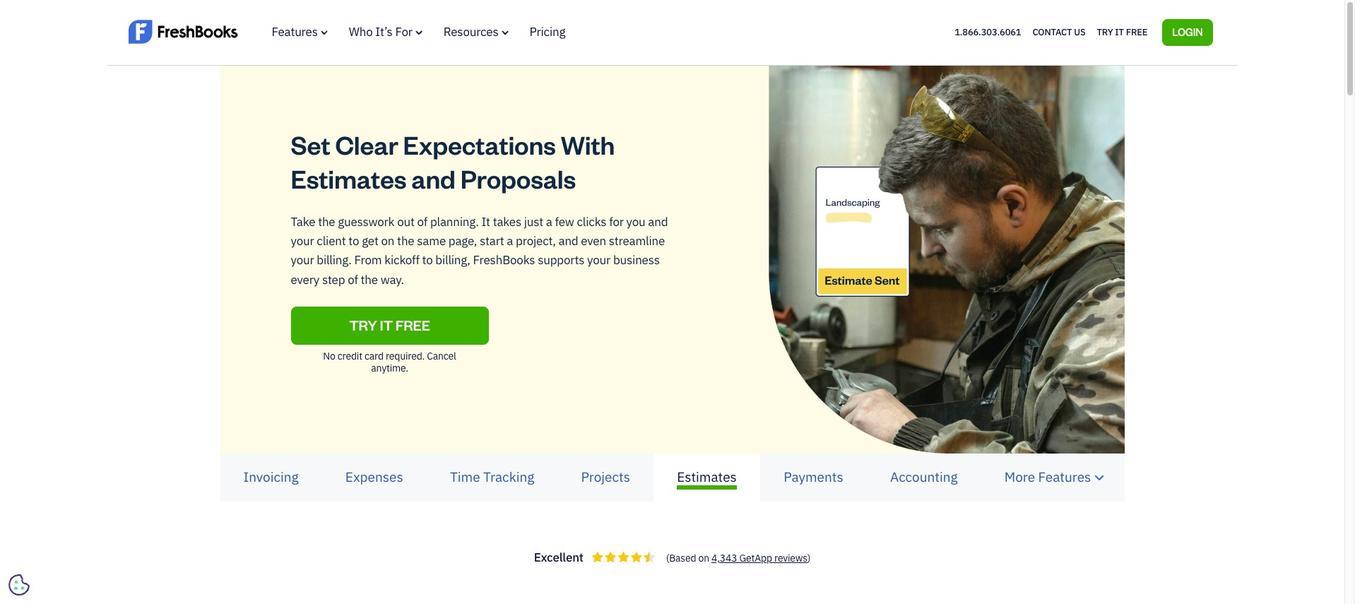 Task type: describe. For each thing, give the bounding box(es) containing it.
client
[[317, 233, 346, 249]]

guesswork
[[338, 214, 395, 229]]

supports
[[538, 252, 585, 268]]

way.
[[381, 272, 404, 287]]

cookie preferences image
[[8, 574, 30, 596]]

no credit card required. cancel anytime.
[[323, 350, 456, 374]]

payments link
[[760, 456, 867, 499]]

few
[[555, 214, 574, 229]]

free
[[1126, 26, 1148, 38]]

cookie consent banner dialog
[[11, 430, 223, 594]]

who it's for link
[[349, 24, 422, 40]]

)
[[808, 552, 811, 565]]

login link
[[1163, 19, 1213, 46]]

who
[[349, 24, 373, 40]]

0 horizontal spatial to
[[349, 233, 359, 249]]

page,
[[449, 233, 477, 249]]

0 horizontal spatial a
[[507, 233, 513, 249]]

contact
[[1033, 26, 1072, 38]]

billing,
[[436, 252, 470, 268]]

invoicing
[[244, 468, 299, 485]]

contact us
[[1033, 26, 1086, 38]]

start
[[480, 233, 504, 249]]

anytime.
[[371, 362, 408, 374]]

proposals
[[461, 161, 576, 195]]

try it free link
[[1097, 23, 1148, 42]]

cancel
[[427, 350, 456, 362]]

business
[[613, 252, 660, 268]]

streamline
[[609, 233, 665, 249]]

accounting link
[[867, 456, 981, 499]]

freshbooks logo image
[[128, 18, 238, 45]]

projects
[[581, 468, 630, 485]]

0 vertical spatial features
[[272, 24, 318, 40]]

with
[[561, 128, 615, 161]]

get
[[362, 233, 379, 249]]

2 horizontal spatial and
[[648, 214, 668, 229]]

features link
[[272, 24, 328, 40]]

1 horizontal spatial on
[[699, 552, 709, 565]]

login
[[1172, 25, 1203, 38]]

try it free
[[1097, 26, 1148, 38]]

clear
[[335, 128, 398, 161]]

free
[[396, 316, 430, 334]]

no
[[323, 350, 335, 362]]

set clear expectations with estimates and proposals
[[291, 128, 615, 195]]

you
[[626, 214, 646, 229]]

1.866.303.6061
[[955, 26, 1021, 38]]

more features link
[[981, 456, 1125, 499]]

pricing link
[[530, 24, 565, 40]]

1 horizontal spatial and
[[559, 233, 578, 249]]

who it's for
[[349, 24, 413, 40]]

(based on 4,343 getapp reviews )
[[666, 552, 811, 565]]

expenses link
[[322, 456, 427, 499]]

try
[[349, 316, 377, 334]]

takes
[[493, 214, 522, 229]]

it
[[380, 316, 393, 334]]

for
[[609, 214, 624, 229]]

getapp
[[739, 552, 772, 565]]

your up every
[[291, 252, 314, 268]]



Task type: vqa. For each thing, say whether or not it's contained in the screenshot.
program.
no



Task type: locate. For each thing, give the bounding box(es) containing it.
a left few
[[546, 214, 552, 229]]

features left the who
[[272, 24, 318, 40]]

1 vertical spatial features
[[1038, 468, 1091, 485]]

on right get
[[381, 233, 395, 249]]

to
[[349, 233, 359, 249], [422, 252, 433, 268]]

card
[[365, 350, 384, 362]]

and inside set clear expectations with estimates and proposals
[[411, 161, 456, 195]]

estimates inside set clear expectations with estimates and proposals
[[291, 161, 407, 195]]

0 horizontal spatial the
[[318, 214, 335, 229]]

just
[[524, 214, 543, 229]]

time
[[450, 468, 480, 485]]

step
[[322, 272, 345, 287]]

to left get
[[349, 233, 359, 249]]

of right out
[[417, 214, 428, 229]]

invoicing link
[[220, 456, 322, 499]]

pricing
[[530, 24, 565, 40]]

0 vertical spatial a
[[546, 214, 552, 229]]

of right the step
[[348, 272, 358, 287]]

credit
[[338, 350, 362, 362]]

more features
[[1005, 468, 1091, 485]]

estimates link
[[654, 456, 760, 499]]

0 vertical spatial the
[[318, 214, 335, 229]]

0 vertical spatial to
[[349, 233, 359, 249]]

kickoff
[[385, 252, 420, 268]]

resources link
[[444, 24, 508, 40]]

and up planning. on the top
[[411, 161, 456, 195]]

1.866.303.6061 link
[[955, 26, 1021, 38]]

1 horizontal spatial of
[[417, 214, 428, 229]]

features
[[272, 24, 318, 40], [1038, 468, 1091, 485]]

on left 4,343
[[699, 552, 709, 565]]

2 vertical spatial the
[[361, 272, 378, 287]]

from
[[354, 252, 382, 268]]

0 horizontal spatial of
[[348, 272, 358, 287]]

your
[[291, 233, 314, 249], [291, 252, 314, 268], [587, 252, 611, 268]]

freshbooks
[[473, 252, 535, 268]]

resources
[[444, 24, 499, 40]]

1 vertical spatial of
[[348, 272, 358, 287]]

your down take
[[291, 233, 314, 249]]

0 horizontal spatial estimates
[[291, 161, 407, 195]]

project,
[[516, 233, 556, 249]]

contact us link
[[1033, 23, 1086, 42]]

accounting
[[890, 468, 958, 485]]

reviews
[[774, 552, 808, 565]]

0 horizontal spatial and
[[411, 161, 456, 195]]

the down out
[[397, 233, 414, 249]]

features inside more features link
[[1038, 468, 1091, 485]]

it
[[482, 214, 490, 229]]

set
[[291, 128, 330, 161]]

of
[[417, 214, 428, 229], [348, 272, 358, 287]]

1 vertical spatial the
[[397, 233, 414, 249]]

expectations
[[403, 128, 556, 161]]

1 vertical spatial to
[[422, 252, 433, 268]]

every
[[291, 272, 320, 287]]

1 horizontal spatial to
[[422, 252, 433, 268]]

0 vertical spatial of
[[417, 214, 428, 229]]

0 vertical spatial on
[[381, 233, 395, 249]]

more
[[1005, 468, 1035, 485]]

billing.
[[317, 252, 352, 268]]

take the guesswork out of planning. it takes just a few clicks for you and your client to get on the same page, start a project, and even streamline your billing. from kickoff to billing, freshbooks supports your business every step of the way.
[[291, 214, 668, 287]]

estimates
[[291, 161, 407, 195], [677, 468, 737, 485]]

it
[[1115, 26, 1124, 38]]

try it free
[[349, 316, 430, 334]]

payments
[[784, 468, 844, 485]]

0 horizontal spatial on
[[381, 233, 395, 249]]

0 vertical spatial and
[[411, 161, 456, 195]]

1 vertical spatial estimates
[[677, 468, 737, 485]]

on inside "take the guesswork out of planning. it takes just a few clicks for you and your client to get on the same page, start a project, and even streamline your billing. from kickoff to billing, freshbooks supports your business every step of the way."
[[381, 233, 395, 249]]

1 vertical spatial on
[[699, 552, 709, 565]]

to down same
[[422, 252, 433, 268]]

time tracking link
[[427, 456, 558, 499]]

and right you
[[648, 214, 668, 229]]

and
[[411, 161, 456, 195], [648, 214, 668, 229], [559, 233, 578, 249]]

the
[[318, 214, 335, 229], [397, 233, 414, 249], [361, 272, 378, 287]]

features right more
[[1038, 468, 1091, 485]]

us
[[1074, 26, 1086, 38]]

planning.
[[430, 214, 479, 229]]

excellent
[[534, 550, 584, 566]]

take
[[291, 214, 315, 229]]

for
[[395, 24, 413, 40]]

(based
[[666, 552, 696, 565]]

1 vertical spatial and
[[648, 214, 668, 229]]

a
[[546, 214, 552, 229], [507, 233, 513, 249]]

try
[[1097, 26, 1113, 38]]

tracking
[[483, 468, 534, 485]]

projects link
[[558, 456, 654, 499]]

out
[[397, 214, 415, 229]]

try it free link
[[291, 307, 489, 345]]

clicks
[[577, 214, 607, 229]]

0 vertical spatial estimates
[[291, 161, 407, 195]]

same
[[417, 233, 446, 249]]

the down from
[[361, 272, 378, 287]]

and down few
[[559, 233, 578, 249]]

even
[[581, 233, 606, 249]]

expenses
[[345, 468, 403, 485]]

on
[[381, 233, 395, 249], [699, 552, 709, 565]]

your down even
[[587, 252, 611, 268]]

1 vertical spatial a
[[507, 233, 513, 249]]

1 horizontal spatial the
[[361, 272, 378, 287]]

2 horizontal spatial the
[[397, 233, 414, 249]]

required.
[[386, 350, 425, 362]]

1 horizontal spatial estimates
[[677, 468, 737, 485]]

0 horizontal spatial features
[[272, 24, 318, 40]]

a right start
[[507, 233, 513, 249]]

4.5 stars image
[[592, 552, 655, 563]]

1 horizontal spatial a
[[546, 214, 552, 229]]

2 vertical spatial and
[[559, 233, 578, 249]]

4,343
[[712, 552, 737, 565]]

1 horizontal spatial features
[[1038, 468, 1091, 485]]

the up client
[[318, 214, 335, 229]]

4,343 getapp reviews link
[[712, 552, 808, 565]]

it's
[[375, 24, 393, 40]]

time tracking
[[450, 468, 534, 485]]



